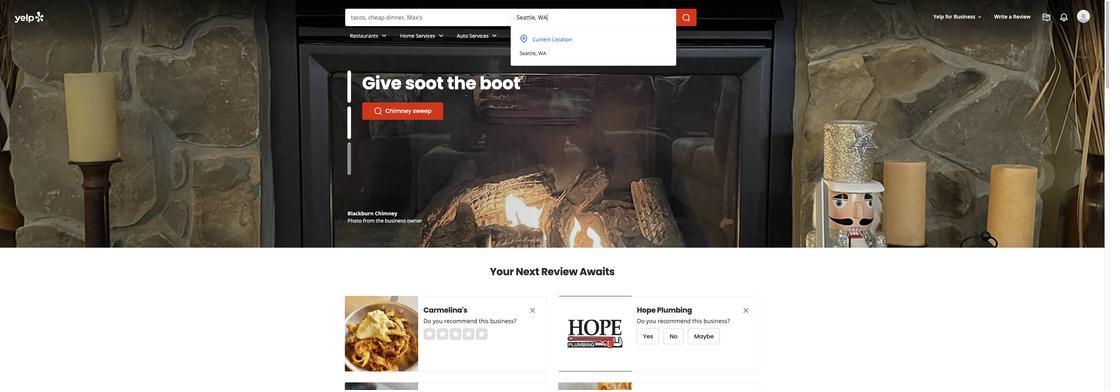 Task type: locate. For each thing, give the bounding box(es) containing it.
1 horizontal spatial do you recommend this business?
[[637, 317, 730, 325]]

next
[[516, 265, 540, 279]]

0 horizontal spatial you
[[433, 317, 443, 325]]

services for auto services
[[470, 32, 489, 39]]

0 horizontal spatial review
[[542, 265, 578, 279]]

1 horizontal spatial business?
[[704, 317, 730, 325]]

recommend down carmelina's link
[[444, 317, 478, 325]]

2 24 chevron down v2 image from the left
[[490, 31, 499, 40]]

0 horizontal spatial this
[[479, 317, 489, 325]]

1 vertical spatial auto
[[386, 107, 399, 115]]

review
[[1014, 13, 1031, 20], [542, 265, 578, 279]]

for right yelp on the top
[[946, 13, 953, 20]]

you
[[433, 317, 443, 325], [647, 317, 657, 325]]

projects image
[[1043, 13, 1052, 22]]

None radio
[[424, 328, 435, 340], [450, 328, 462, 340], [476, 328, 488, 340], [424, 328, 435, 340], [450, 328, 462, 340], [476, 328, 488, 340]]

a left tune-
[[438, 71, 450, 96]]

boot
[[480, 71, 521, 96]]

2 24 chevron down v2 image from the left
[[525, 31, 534, 40]]

a
[[1010, 13, 1013, 20], [438, 71, 450, 96]]

do down hope
[[637, 317, 645, 325]]

no
[[670, 332, 678, 341]]

24 chevron down v2 image inside home services link
[[437, 31, 446, 40]]

services for home services
[[416, 32, 435, 39]]

do down carmelina's at the bottom of page
[[424, 317, 431, 325]]

you down carmelina's at the bottom of page
[[433, 317, 443, 325]]

business inside blackburn chimney photo from the business owner
[[385, 217, 406, 224]]

24 chevron down v2 image
[[380, 31, 389, 40], [490, 31, 499, 40]]

do you recommend this business? down carmelina's link
[[424, 317, 517, 325]]

yelp
[[934, 13, 945, 20]]

tyler b. image
[[1078, 10, 1091, 23]]

2 select slide image from the top
[[347, 107, 351, 139]]

auto
[[457, 32, 468, 39], [386, 107, 399, 115]]

2 recommend from the left
[[658, 317, 691, 325]]

1 horizontal spatial 24 chevron down v2 image
[[490, 31, 499, 40]]

24 chevron down v2 image right auto services
[[490, 31, 499, 40]]

16 chevron down v2 image
[[977, 14, 983, 20]]

1 do from the left
[[424, 317, 431, 325]]

dismiss card image
[[528, 306, 537, 315]]

0 horizontal spatial do
[[424, 317, 431, 325]]

hope plumbing
[[637, 305, 692, 315]]

do you recommend this business? down hope plumbing "link"
[[637, 317, 730, 325]]

yes button
[[637, 328, 660, 344]]

1 services from the left
[[416, 32, 435, 39]]

current location link
[[515, 32, 672, 47]]

0 horizontal spatial 24 chevron down v2 image
[[380, 31, 389, 40]]

1 horizontal spatial review
[[1014, 13, 1031, 20]]

24 chevron down v2 image down find field
[[437, 31, 446, 40]]

auto for auto repair
[[386, 107, 399, 115]]

24 chevron down v2 image
[[437, 31, 446, 40], [525, 31, 534, 40]]

None radio
[[437, 328, 448, 340], [463, 328, 475, 340], [437, 328, 448, 340], [463, 328, 475, 340]]

search image
[[683, 13, 691, 22]]

owner
[[407, 217, 422, 224], [407, 217, 422, 224]]

photo
[[348, 217, 362, 224], [348, 217, 362, 224]]

0 vertical spatial select slide image
[[347, 70, 351, 103]]

24 search v2 image
[[374, 107, 383, 116]]

this
[[479, 317, 489, 325], [693, 317, 703, 325]]

0 vertical spatial review
[[1014, 13, 1031, 20]]

yelp for business
[[934, 13, 976, 20]]

up?
[[504, 71, 536, 96]]

business
[[954, 13, 976, 20]]

1 you from the left
[[433, 317, 443, 325]]

business? for hope plumbing
[[704, 317, 730, 325]]

chimney sweep
[[386, 107, 432, 115]]

None search field
[[0, 0, 1105, 77], [345, 9, 699, 26], [0, 0, 1105, 77], [345, 9, 699, 26]]

1 business? from the left
[[490, 317, 517, 325]]

1 vertical spatial review
[[542, 265, 578, 279]]

the
[[447, 71, 477, 96], [376, 217, 384, 224], [376, 217, 384, 224]]

from
[[363, 217, 375, 224], [363, 217, 375, 224]]

home
[[400, 32, 415, 39]]

0 horizontal spatial for
[[410, 71, 434, 96]]

review right write at the top right
[[1014, 13, 1031, 20]]

services inside auto services link
[[470, 32, 489, 39]]

0 horizontal spatial recommend
[[444, 317, 478, 325]]

0 horizontal spatial auto
[[386, 107, 399, 115]]

business? for carmelina's
[[490, 317, 517, 325]]

1 24 chevron down v2 image from the left
[[437, 31, 446, 40]]

you for hope plumbing
[[647, 317, 657, 325]]

repairsmith link
[[348, 210, 379, 217]]

photo of allsups image
[[558, 382, 632, 390]]

services
[[416, 32, 435, 39], [470, 32, 489, 39]]

business
[[385, 217, 406, 224], [385, 217, 406, 224]]

1 this from the left
[[479, 317, 489, 325]]

chimney
[[386, 107, 412, 115], [375, 210, 398, 217]]

tune-
[[453, 71, 504, 96]]

seattle,
[[520, 50, 537, 57]]

business?
[[490, 317, 517, 325], [704, 317, 730, 325]]

1 horizontal spatial you
[[647, 317, 657, 325]]

24 chevron down v2 image inside restaurants link
[[380, 31, 389, 40]]

this down carmelina's link
[[479, 317, 489, 325]]

0 horizontal spatial do you recommend this business?
[[424, 317, 517, 325]]

2 do you recommend this business? from the left
[[637, 317, 730, 325]]

auto repair link
[[362, 102, 429, 120]]

2 services from the left
[[470, 32, 489, 39]]

0 vertical spatial for
[[946, 13, 953, 20]]

1 recommend from the left
[[444, 317, 478, 325]]

photo of hope plumbing image
[[558, 296, 632, 372]]

you down hope
[[647, 317, 657, 325]]

yes
[[643, 332, 653, 341]]

1 do you recommend this business? from the left
[[424, 317, 517, 325]]

0 horizontal spatial 24 chevron down v2 image
[[437, 31, 446, 40]]

business? up maybe
[[704, 317, 730, 325]]

review right next
[[542, 265, 578, 279]]

your
[[490, 265, 514, 279]]

owner inside repairsmith photo from the business owner
[[407, 217, 422, 224]]

Near text field
[[517, 13, 671, 21]]

wa
[[539, 50, 546, 57]]

1 horizontal spatial a
[[1010, 13, 1013, 20]]

services inside home services link
[[416, 32, 435, 39]]

rating element
[[424, 328, 488, 340]]

1 vertical spatial a
[[438, 71, 450, 96]]

a right write at the top right
[[1010, 13, 1013, 20]]

from inside repairsmith photo from the business owner
[[363, 217, 375, 224]]

0 horizontal spatial business?
[[490, 317, 517, 325]]

yelp for business button
[[931, 10, 986, 23]]

review inside write a review link
[[1014, 13, 1031, 20]]

the inside repairsmith photo from the business owner
[[376, 217, 384, 224]]

1 horizontal spatial 24 chevron down v2 image
[[525, 31, 534, 40]]

1 vertical spatial chimney
[[375, 210, 398, 217]]

carmelina's link
[[424, 305, 515, 315]]

select slide image left 24 search v2 icon
[[347, 107, 351, 139]]

0 vertical spatial auto
[[457, 32, 468, 39]]

1 vertical spatial for
[[410, 71, 434, 96]]

1 24 chevron down v2 image from the left
[[380, 31, 389, 40]]

24 chevron down v2 image inside 'more' link
[[525, 31, 534, 40]]

restaurants link
[[344, 26, 395, 47]]

explore banner section banner
[[0, 0, 1105, 248]]

auto services
[[457, 32, 489, 39]]

business? down carmelina's link
[[490, 317, 517, 325]]

recommend down plumbing
[[658, 317, 691, 325]]

do
[[424, 317, 431, 325], [637, 317, 645, 325]]

2 you from the left
[[647, 317, 657, 325]]

the inside blackburn chimney photo from the business owner
[[376, 217, 384, 224]]

auto inside business categories element
[[457, 32, 468, 39]]

None field
[[351, 13, 505, 21], [517, 13, 671, 21], [517, 13, 671, 21]]

0 horizontal spatial services
[[416, 32, 435, 39]]

24 chevron down v2 image inside auto services link
[[490, 31, 499, 40]]

24 chevron down v2 image right restaurants
[[380, 31, 389, 40]]

1 horizontal spatial this
[[693, 317, 703, 325]]

2 this from the left
[[693, 317, 703, 325]]

recommend
[[444, 317, 478, 325], [658, 317, 691, 325]]

for up sweep
[[410, 71, 434, 96]]

a inside "element"
[[1010, 13, 1013, 20]]

1 horizontal spatial do
[[637, 317, 645, 325]]

for
[[946, 13, 953, 20], [410, 71, 434, 96]]

0 vertical spatial a
[[1010, 13, 1013, 20]]

blackburn
[[348, 210, 374, 217]]

awaits
[[580, 265, 615, 279]]

select slide image left give
[[347, 70, 351, 103]]

auto repair
[[386, 107, 417, 115]]

24 chevron down v2 image right more
[[525, 31, 534, 40]]

1 select slide image from the top
[[347, 70, 351, 103]]

1 horizontal spatial for
[[946, 13, 953, 20]]

24 chevron down v2 image for auto services
[[490, 31, 499, 40]]

notifications image
[[1060, 13, 1069, 22]]

select slide image
[[347, 70, 351, 103], [347, 107, 351, 139]]

owner inside blackburn chimney photo from the business owner
[[407, 217, 422, 224]]

0 horizontal spatial a
[[438, 71, 450, 96]]

hope plumbing link
[[637, 305, 728, 315]]

1 horizontal spatial recommend
[[658, 317, 691, 325]]

2 business? from the left
[[704, 317, 730, 325]]

0 vertical spatial chimney
[[386, 107, 412, 115]]

for inside button
[[946, 13, 953, 20]]

2 do from the left
[[637, 317, 645, 325]]

do you recommend this business?
[[424, 317, 517, 325], [637, 317, 730, 325]]

1 horizontal spatial services
[[470, 32, 489, 39]]

location
[[552, 36, 573, 43]]

  text field
[[517, 13, 671, 21]]

1 vertical spatial select slide image
[[347, 107, 351, 139]]

1 horizontal spatial auto
[[457, 32, 468, 39]]

this up maybe
[[693, 317, 703, 325]]



Task type: vqa. For each thing, say whether or not it's contained in the screenshot.
Bunna Cafe icon at top right
no



Task type: describe. For each thing, give the bounding box(es) containing it.
photo inside blackburn chimney photo from the business owner
[[348, 217, 362, 224]]

home services
[[400, 32, 435, 39]]

this for carmelina's
[[479, 317, 489, 325]]

do you recommend this business? for carmelina's
[[424, 317, 517, 325]]

restaurants
[[350, 32, 379, 39]]

maybe button
[[688, 328, 720, 344]]

plumbing
[[657, 305, 692, 315]]

none field find
[[351, 13, 505, 21]]

review for next
[[542, 265, 578, 279]]

maybe
[[695, 332, 714, 341]]

24 search v2 image
[[374, 107, 383, 116]]

chimney inside blackburn chimney photo from the business owner
[[375, 210, 398, 217]]

business categories element
[[344, 26, 1091, 47]]

business inside repairsmith photo from the business owner
[[385, 217, 406, 224]]

auto services link
[[451, 26, 505, 47]]

current location
[[533, 36, 573, 43]]

dismiss card image
[[742, 306, 751, 315]]

give
[[362, 71, 402, 96]]

auto for auto services
[[457, 32, 468, 39]]

hope
[[637, 305, 656, 315]]

time
[[362, 71, 406, 96]]

blackburn chimney link
[[348, 210, 398, 217]]

seattle, wa link
[[515, 47, 671, 60]]

chimney sweep link
[[362, 102, 443, 120]]

for for time
[[410, 71, 434, 96]]

do for carmelina's
[[424, 317, 431, 325]]

24 chevron down v2 image for more
[[525, 31, 534, 40]]

(no rating) image
[[424, 328, 488, 340]]

no button
[[664, 328, 684, 344]]

this for hope plumbing
[[693, 317, 703, 325]]

current
[[533, 36, 551, 43]]

write a review link
[[992, 10, 1034, 23]]

24 chevron down v2 image for restaurants
[[380, 31, 389, 40]]

repairsmith
[[348, 210, 379, 217]]

user actions element
[[928, 9, 1101, 54]]

repairsmith photo from the business owner
[[348, 210, 422, 224]]

blackburn chimney photo from the business owner
[[348, 210, 422, 224]]

Find text field
[[351, 13, 505, 21]]

photo inside repairsmith photo from the business owner
[[348, 217, 362, 224]]

write
[[995, 13, 1008, 20]]

recommend for hope plumbing
[[658, 317, 691, 325]]

seattle, wa
[[520, 50, 546, 57]]

time for a tune-up?
[[362, 71, 536, 96]]

do for hope plumbing
[[637, 317, 645, 325]]

soot
[[405, 71, 444, 96]]

repair
[[400, 107, 417, 115]]

you for carmelina's
[[433, 317, 443, 325]]

photo of carmelina's image
[[345, 296, 418, 372]]

for for yelp
[[946, 13, 953, 20]]

give soot the boot
[[362, 71, 521, 96]]

more
[[511, 32, 523, 39]]

home services link
[[395, 26, 451, 47]]

review for a
[[1014, 13, 1031, 20]]

24 chevron down v2 image for home services
[[437, 31, 446, 40]]

photo of everett's image
[[345, 382, 418, 390]]

write a review
[[995, 13, 1031, 20]]

carmelina's
[[424, 305, 468, 315]]

from inside blackburn chimney photo from the business owner
[[363, 217, 375, 224]]

your next review awaits
[[490, 265, 615, 279]]

24 marker v2 image
[[520, 35, 529, 43]]

recommend for carmelina's
[[444, 317, 478, 325]]

do you recommend this business? for hope plumbing
[[637, 317, 730, 325]]

more link
[[505, 26, 539, 47]]

sweep
[[413, 107, 432, 115]]



